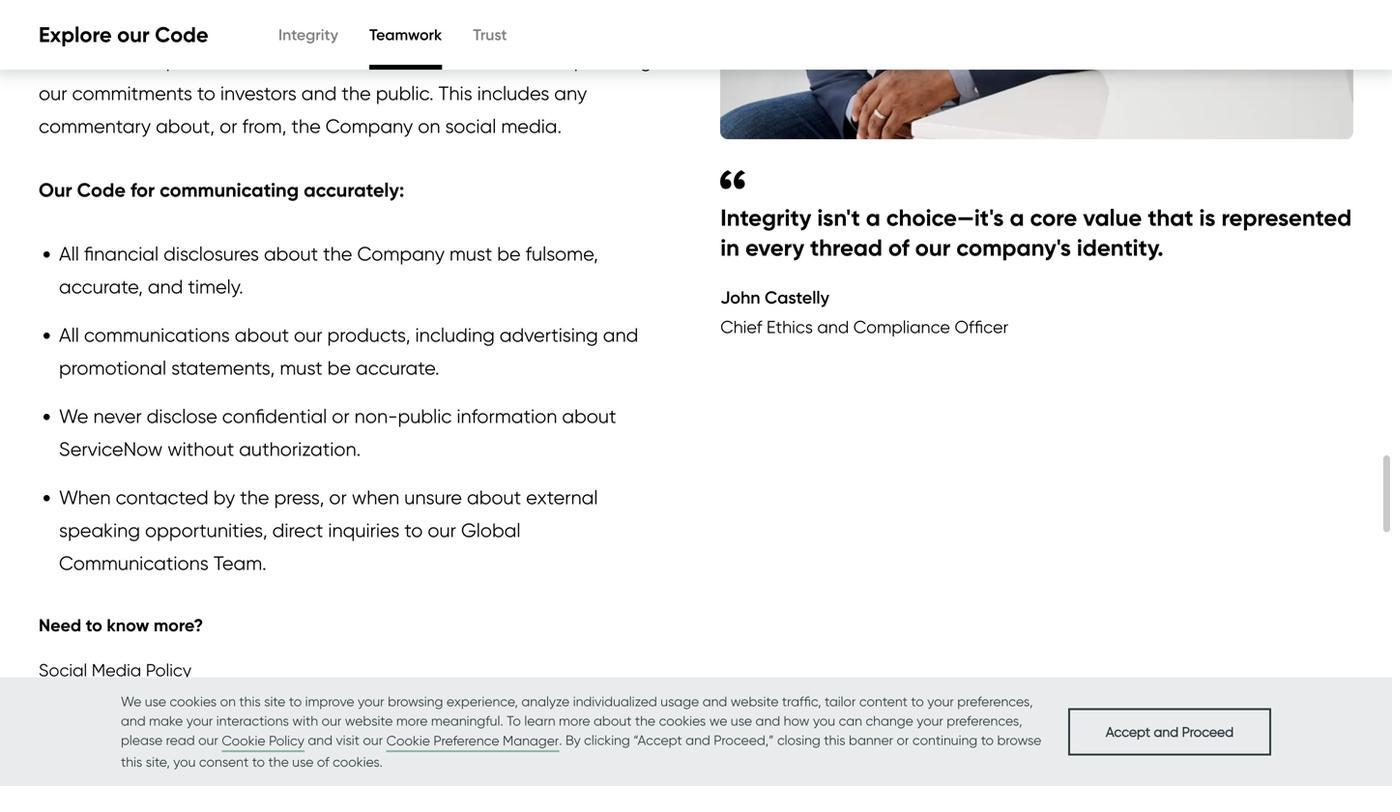 Task type: locate. For each thing, give the bounding box(es) containing it.
0 vertical spatial this
[[239, 693, 261, 710]]

the up "accept
[[635, 713, 656, 729]]

we inside we use cookies on this site to improve your browsing experience, analyze individualized usage and website traffic, tailor content to your preferences, and make your interactions with our website more meaningful. to learn more about the cookies we use and how you can change your preferences, please read our
[[121, 693, 142, 710]]

we for we never disclose confidential or non-public information about servicenow without authorization.
[[59, 405, 88, 428]]

1 vertical spatial website
[[345, 713, 393, 729]]

0 horizontal spatial you
[[173, 754, 196, 770]]

be inside the all communications about our products, including advertising and promotional statements, must be accurate.
[[328, 357, 351, 380]]

disclose
[[147, 405, 217, 428]]

1 horizontal spatial our
[[305, 16, 337, 39]]

be up can't
[[475, 0, 499, 6]]

of left cookies.
[[317, 754, 329, 770]]

about inside the all communications about our products, including advertising and promotional statements, must be accurate.
[[235, 324, 289, 347]]

0 vertical spatial preferences,
[[958, 693, 1033, 710]]

our inside the all communications about our products, including advertising and promotional statements, must be accurate.
[[294, 324, 323, 347]]

and up please
[[121, 713, 146, 729]]

1 horizontal spatial you
[[813, 713, 836, 729]]

site,
[[146, 754, 170, 770]]

to down teamwork
[[412, 49, 431, 72]]

social media policy link
[[39, 659, 192, 682]]

2 horizontal spatial this
[[824, 732, 846, 749]]

the down accurately:
[[323, 242, 353, 266]]

all inside the "all financial disclosures about the company must be fulsome, accurate, and timely."
[[59, 242, 79, 266]]

1 vertical spatial use
[[731, 713, 753, 729]]

meaningful.
[[431, 713, 504, 729]]

and right "accept
[[686, 732, 711, 749]]

continuing
[[913, 732, 978, 749]]

the down voice
[[342, 82, 371, 105]]

and right ethics
[[818, 316, 849, 338]]

communications up the read
[[126, 705, 261, 726]]

2 vertical spatial this
[[121, 754, 142, 770]]

you down the read
[[173, 754, 196, 770]]

upholding
[[563, 49, 652, 72]]

when inside "when it comes to addressing the public, we must be truthful and provide accurate information. our statements can't be misleading, and we must speak with one unified voice to ensure we are upholding our commitments to investors and the public. this includes any commentary about, or from, the company on social media."
[[39, 0, 91, 6]]

cookie down browsing
[[387, 733, 430, 749]]

1 horizontal spatial this
[[239, 693, 261, 710]]

the up integrity "link"
[[300, 0, 329, 6]]

when up provide
[[39, 0, 91, 6]]

represented
[[1222, 203, 1352, 233]]

cookie down interactions
[[222, 733, 266, 749]]

0 horizontal spatial a
[[866, 203, 881, 233]]

our up consent
[[198, 732, 218, 749]]

more down browsing
[[396, 713, 428, 729]]

cookies
[[170, 693, 217, 710], [659, 713, 706, 729]]

company down accurately:
[[357, 242, 445, 266]]

preferences,
[[958, 693, 1033, 710], [947, 713, 1023, 729]]

must up confidential
[[280, 357, 323, 380]]

more
[[396, 713, 428, 729], [559, 713, 591, 729]]

0 horizontal spatial integrity
[[279, 25, 338, 44]]

2 vertical spatial policy
[[269, 733, 305, 749]]

inquiries
[[328, 519, 400, 542]]

or inside "when it comes to addressing the public, we must be truthful and provide accurate information. our statements can't be misleading, and we must speak with one unified voice to ensure we are upholding our commitments to investors and the public. this includes any commentary about, or from, the company on social media."
[[220, 115, 237, 138]]

integrity for integrity "link"
[[279, 25, 338, 44]]

about up 'global'
[[467, 486, 522, 509]]

about up statements,
[[235, 324, 289, 347]]

all communications about our products, including advertising and promotional statements, must be accurate.
[[59, 324, 639, 380]]

all up accurate,
[[59, 242, 79, 266]]

browse
[[998, 732, 1042, 749]]

we
[[59, 405, 88, 428], [121, 693, 142, 710]]

to right site
[[289, 693, 302, 710]]

read
[[166, 732, 195, 749]]

communications
[[59, 552, 209, 575], [126, 705, 261, 726]]

our down choice—it's
[[916, 233, 951, 263]]

must up the including
[[450, 242, 493, 266]]

cookies down usage
[[659, 713, 706, 729]]

0 horizontal spatial code
[[77, 178, 126, 202]]

or down change
[[897, 732, 910, 749]]

0 horizontal spatial this
[[121, 754, 142, 770]]

explore our code link
[[39, 21, 209, 48]]

you inside . by clicking "accept and proceed," closing this banner or continuing to browse this site, you consent to the use of cookies.
[[173, 754, 196, 770]]

1 horizontal spatial cookie
[[387, 733, 430, 749]]

our code for communicating accurately:
[[39, 178, 405, 202]]

0 vertical spatial of
[[889, 233, 910, 263]]

and right usage
[[703, 693, 728, 710]]

our inside "when it comes to addressing the public, we must be truthful and provide accurate information. our statements can't be misleading, and we must speak with one unified voice to ensure we are upholding our commitments to investors and the public. this includes any commentary about, or from, the company on social media."
[[39, 82, 67, 105]]

with inside "when it comes to addressing the public, we must be truthful and provide accurate information. our statements can't be misleading, and we must speak with one unified voice to ensure we are upholding our commitments to investors and the public. this includes any commentary about, or from, the company on social media."
[[216, 49, 253, 72]]

1 horizontal spatial we
[[121, 693, 142, 710]]

we use cookies on this site to improve your browsing experience, analyze individualized usage and website traffic, tailor content to your preferences, and make your interactions with our website more meaningful. to learn more about the cookies we use and how you can change your preferences, please read our
[[121, 693, 1033, 749]]

our inside integrity isn't a choice—it's a core value that is represented in every thread of our company's identity.
[[916, 233, 951, 263]]

1 horizontal spatial cookies
[[659, 713, 706, 729]]

our right visit
[[363, 732, 383, 749]]

castelly
[[765, 287, 830, 308]]

1 horizontal spatial a
[[1010, 203, 1025, 233]]

code left for
[[77, 178, 126, 202]]

1 horizontal spatial website
[[731, 693, 779, 710]]

0 vertical spatial we
[[59, 405, 88, 428]]

1 vertical spatial integrity
[[721, 203, 812, 233]]

experience,
[[447, 693, 518, 710]]

about right information at the left of page
[[562, 405, 617, 428]]

0 vertical spatial with
[[216, 49, 253, 72]]

1 vertical spatial on
[[220, 693, 236, 710]]

1 vertical spatial you
[[173, 754, 196, 770]]

our down improve
[[322, 713, 342, 729]]

our
[[117, 21, 150, 48], [39, 82, 67, 105], [916, 233, 951, 263], [294, 324, 323, 347], [428, 519, 456, 542], [322, 713, 342, 729], [198, 732, 218, 749], [363, 732, 383, 749]]

social
[[39, 660, 87, 681]]

accept
[[1106, 724, 1151, 740]]

we up proceed,"
[[710, 713, 728, 729]]

use up "make"
[[145, 693, 166, 710]]

media
[[92, 660, 141, 681]]

this down can
[[824, 732, 846, 749]]

and inside . by clicking "accept and proceed," closing this banner or continuing to browse this site, you consent to the use of cookies.
[[686, 732, 711, 749]]

be
[[475, 0, 499, 6], [496, 16, 519, 39], [497, 242, 521, 266], [328, 357, 351, 380]]

1 vertical spatial policy
[[265, 705, 311, 726]]

to down unsure at the left of the page
[[405, 519, 423, 542]]

1 vertical spatial with
[[292, 713, 318, 729]]

on down public. on the top
[[418, 115, 441, 138]]

integrity up every
[[721, 203, 812, 233]]

0 horizontal spatial more
[[396, 713, 428, 729]]

0 vertical spatial website
[[731, 693, 779, 710]]

0 horizontal spatial of
[[317, 754, 329, 770]]

and right accept
[[1154, 724, 1179, 740]]

be down products,
[[328, 357, 351, 380]]

0 horizontal spatial cookie
[[222, 733, 266, 749]]

0 vertical spatial on
[[418, 115, 441, 138]]

speaking
[[59, 519, 140, 542]]

communications inside when contacted by the press, or when unsure about external speaking opportunities, direct inquiries to our global communications team.
[[59, 552, 209, 575]]

learn
[[525, 713, 556, 729]]

must inside the all communications about our products, including advertising and promotional statements, must be accurate.
[[280, 357, 323, 380]]

a right isn't
[[866, 203, 881, 233]]

and down explore
[[39, 49, 74, 72]]

policy up corporate communications policy link
[[146, 660, 192, 681]]

core
[[1031, 203, 1078, 233]]

about down individualized
[[594, 713, 632, 729]]

analyze
[[522, 693, 570, 710]]

. by clicking "accept and proceed," closing this banner or continuing to browse this site, you consent to the use of cookies.
[[121, 732, 1042, 770]]

code up the speak
[[155, 21, 209, 48]]

1 a from the left
[[866, 203, 881, 233]]

to up accurate
[[175, 0, 193, 6]]

a up company's
[[1010, 203, 1025, 233]]

need
[[39, 615, 81, 637]]

and right advertising
[[603, 324, 639, 347]]

1 horizontal spatial integrity
[[721, 203, 812, 233]]

1 horizontal spatial more
[[559, 713, 591, 729]]

1 vertical spatial company
[[357, 242, 445, 266]]

our down unsure at the left of the page
[[428, 519, 456, 542]]

proceed,"
[[714, 732, 774, 749]]

our left products,
[[294, 324, 323, 347]]

accurate
[[110, 16, 190, 39]]

with down improve
[[292, 713, 318, 729]]

direct
[[272, 519, 323, 542]]

website
[[731, 693, 779, 710], [345, 713, 393, 729]]

0 vertical spatial cookies
[[170, 693, 217, 710]]

0 horizontal spatial use
[[145, 693, 166, 710]]

trust
[[473, 25, 507, 44]]

1 vertical spatial of
[[317, 754, 329, 770]]

0 vertical spatial communications
[[59, 552, 209, 575]]

to
[[507, 713, 521, 729]]

"accept
[[634, 732, 683, 749]]

and left visit
[[308, 732, 333, 749]]

0 horizontal spatial on
[[220, 693, 236, 710]]

we down media
[[121, 693, 142, 710]]

integrity inside integrity isn't a choice—it's a core value that is represented in every thread of our company's identity.
[[721, 203, 812, 233]]

company's
[[957, 233, 1072, 263]]

1 horizontal spatial on
[[418, 115, 441, 138]]

must up can't
[[428, 0, 470, 6]]

1 vertical spatial preferences,
[[947, 713, 1023, 729]]

all up promotional
[[59, 324, 79, 347]]

of right thread
[[889, 233, 910, 263]]

0 vertical spatial when
[[39, 0, 91, 6]]

this up interactions
[[239, 693, 261, 710]]

1 vertical spatial when
[[59, 486, 111, 509]]

be left fulsome,
[[497, 242, 521, 266]]

our down commentary
[[39, 178, 72, 202]]

all inside the all communications about our products, including advertising and promotional statements, must be accurate.
[[59, 324, 79, 347]]

all
[[59, 242, 79, 266], [59, 324, 79, 347]]

or left "when"
[[329, 486, 347, 509]]

1 horizontal spatial use
[[292, 754, 314, 770]]

the right from,
[[292, 115, 321, 138]]

policy up cookie policy link
[[265, 705, 311, 726]]

information
[[457, 405, 557, 428]]

about right disclosures
[[264, 242, 318, 266]]

is
[[1200, 203, 1216, 233]]

cookies up "make"
[[170, 693, 217, 710]]

be inside the "all financial disclosures about the company must be fulsome, accurate, and timely."
[[497, 242, 521, 266]]

0 vertical spatial our
[[305, 16, 337, 39]]

proceed
[[1183, 724, 1234, 740]]

social media policy
[[39, 660, 192, 681]]

make
[[149, 713, 183, 729]]

with down information.
[[216, 49, 253, 72]]

0 vertical spatial policy
[[146, 660, 192, 681]]

policy down interactions
[[269, 733, 305, 749]]

and up communications
[[148, 275, 183, 299]]

we left never
[[59, 405, 88, 428]]

chief
[[721, 316, 762, 338]]

a
[[866, 203, 881, 233], [1010, 203, 1025, 233]]

we left are
[[499, 49, 525, 72]]

1 vertical spatial we
[[121, 693, 142, 710]]

on up interactions
[[220, 693, 236, 710]]

communications down 'speaking'
[[59, 552, 209, 575]]

2 vertical spatial use
[[292, 754, 314, 770]]

website up visit
[[345, 713, 393, 729]]

our up unified
[[305, 16, 337, 39]]

our up commentary
[[39, 82, 67, 105]]

0 horizontal spatial we
[[59, 405, 88, 428]]

our
[[305, 16, 337, 39], [39, 178, 72, 202]]

the right by
[[240, 486, 269, 509]]

1 vertical spatial all
[[59, 324, 79, 347]]

you down tailor
[[813, 713, 836, 729]]

without
[[168, 438, 234, 461]]

or left non- at the left of the page
[[332, 405, 350, 428]]

policy for social media policy
[[146, 660, 192, 681]]

0 vertical spatial you
[[813, 713, 836, 729]]

1 vertical spatial this
[[824, 732, 846, 749]]

by
[[566, 732, 581, 749]]

the inside . by clicking "accept and proceed," closing this banner or continuing to browse this site, you consent to the use of cookies.
[[268, 754, 289, 770]]

when
[[352, 486, 400, 509]]

0 horizontal spatial with
[[216, 49, 253, 72]]

the down cookie policy link
[[268, 754, 289, 770]]

company down public. on the top
[[326, 115, 413, 138]]

0 vertical spatial use
[[145, 693, 166, 710]]

0 horizontal spatial website
[[345, 713, 393, 729]]

on inside we use cookies on this site to improve your browsing experience, analyze individualized usage and website traffic, tailor content to your preferences, and make your interactions with our website more meaningful. to learn more about the cookies we use and how you can change your preferences, please read our
[[220, 693, 236, 710]]

integrity
[[279, 25, 338, 44], [721, 203, 812, 233]]

we for we use cookies on this site to improve your browsing experience, analyze individualized usage and website traffic, tailor content to your preferences, and make your interactions with our website more meaningful. to learn more about the cookies we use and how you can change your preferences, please read our
[[121, 693, 142, 710]]

0 vertical spatial code
[[155, 21, 209, 48]]

more?
[[154, 615, 203, 637]]

or left from,
[[220, 115, 237, 138]]

to up about,
[[197, 82, 216, 105]]

more up by
[[559, 713, 591, 729]]

when inside when contacted by the press, or when unsure about external speaking opportunities, direct inquiries to our global communications team.
[[59, 486, 111, 509]]

or inside when contacted by the press, or when unsure about external speaking opportunities, direct inquiries to our global communications team.
[[329, 486, 347, 509]]

or
[[220, 115, 237, 138], [332, 405, 350, 428], [329, 486, 347, 509], [897, 732, 910, 749]]

this down please
[[121, 754, 142, 770]]

cookie
[[222, 733, 266, 749], [387, 733, 430, 749]]

trust link
[[473, 25, 507, 44]]

integrity up unified
[[279, 25, 338, 44]]

cookies.
[[333, 754, 383, 770]]

timely.
[[188, 275, 244, 299]]

and
[[572, 0, 607, 6], [39, 49, 74, 72], [302, 82, 337, 105], [148, 275, 183, 299], [818, 316, 849, 338], [603, 324, 639, 347], [703, 693, 728, 710], [121, 713, 146, 729], [756, 713, 781, 729], [1154, 724, 1179, 740], [308, 732, 333, 749], [686, 732, 711, 749]]

2 all from the top
[[59, 324, 79, 347]]

unsure
[[404, 486, 462, 509]]

website up proceed,"
[[731, 693, 779, 710]]

0 vertical spatial integrity
[[279, 25, 338, 44]]

from,
[[242, 115, 287, 138]]

1 all from the top
[[59, 242, 79, 266]]

1 horizontal spatial with
[[292, 713, 318, 729]]

when up 'speaking'
[[59, 486, 111, 509]]

change
[[866, 713, 914, 729]]

1 horizontal spatial of
[[889, 233, 910, 263]]

0 horizontal spatial our
[[39, 178, 72, 202]]

thread
[[811, 233, 883, 263]]

accept and proceed
[[1106, 724, 1234, 740]]

1 vertical spatial communications
[[126, 705, 261, 726]]

use down cookie policy link
[[292, 754, 314, 770]]

on
[[418, 115, 441, 138], [220, 693, 236, 710]]

use up proceed,"
[[731, 713, 753, 729]]

misleading,
[[524, 16, 625, 39]]

we inside we use cookies on this site to improve your browsing experience, analyze individualized usage and website traffic, tailor content to your preferences, and make your interactions with our website more meaningful. to learn more about the cookies we use and how you can change your preferences, please read our
[[710, 713, 728, 729]]

of inside integrity isn't a choice—it's a core value that is represented in every thread of our company's identity.
[[889, 233, 910, 263]]

0 vertical spatial company
[[326, 115, 413, 138]]

use inside . by clicking "accept and proceed," closing this banner or continuing to browse this site, you consent to the use of cookies.
[[292, 754, 314, 770]]

0 vertical spatial all
[[59, 242, 79, 266]]

we inside we never disclose confidential or non-public information about servicenow without authorization.
[[59, 405, 88, 428]]



Task type: vqa. For each thing, say whether or not it's contained in the screenshot.
the Policy within 'Social Media Policy' link
yes



Task type: describe. For each thing, give the bounding box(es) containing it.
with inside we use cookies on this site to improve your browsing experience, analyze individualized usage and website traffic, tailor content to your preferences, and make your interactions with our website more meaningful. to learn more about the cookies we use and how you can change your preferences, please read our
[[292, 713, 318, 729]]

be down 'truthful'
[[496, 16, 519, 39]]

site
[[264, 693, 286, 710]]

to left browse
[[981, 732, 994, 749]]

disclosures
[[164, 242, 259, 266]]

identity.
[[1077, 233, 1164, 263]]

must down explore our code
[[110, 49, 152, 72]]

to right content
[[911, 693, 924, 710]]

can
[[839, 713, 863, 729]]

our inside when contacted by the press, or when unsure about external speaking opportunities, direct inquiries to our global communications team.
[[428, 519, 456, 542]]

commentary
[[39, 115, 151, 138]]

statements
[[342, 16, 442, 39]]

on inside "when it comes to addressing the public, we must be truthful and provide accurate information. our statements can't be misleading, and we must speak with one unified voice to ensure we are upholding our commitments to investors and the public. this includes any commentary about, or from, the company on social media."
[[418, 115, 441, 138]]

choice—it's
[[887, 203, 1004, 233]]

about,
[[156, 115, 215, 138]]

2 more from the left
[[559, 713, 591, 729]]

information.
[[195, 16, 300, 39]]

our down the comes
[[117, 21, 150, 48]]

about inside we use cookies on this site to improve your browsing experience, analyze individualized usage and website traffic, tailor content to your preferences, and make your interactions with our website more meaningful. to learn more about the cookies we use and how you can change your preferences, please read our
[[594, 713, 632, 729]]

company inside "when it comes to addressing the public, we must be truthful and provide accurate information. our statements can't be misleading, and we must speak with one unified voice to ensure we are upholding our commitments to investors and the public. this includes any commentary about, or from, the company on social media."
[[326, 115, 413, 138]]

investors
[[220, 82, 297, 105]]

are
[[530, 49, 559, 72]]

of inside . by clicking "accept and proceed," closing this banner or continuing to browse this site, you consent to the use of cookies.
[[317, 754, 329, 770]]

the inside the "all financial disclosures about the company must be fulsome, accurate, and timely."
[[323, 242, 353, 266]]

speak
[[157, 49, 211, 72]]

and inside john castelly chief ethics and compliance officer
[[818, 316, 849, 338]]

when for when contacted by the press, or when unsure about external speaking opportunities, direct inquiries to our global communications team.
[[59, 486, 111, 509]]

that
[[1148, 203, 1194, 233]]

and inside cookie policy and visit our cookie preference manager
[[308, 732, 333, 749]]

1 cookie from the left
[[222, 733, 266, 749]]

must inside the "all financial disclosures about the company must be fulsome, accurate, and timely."
[[450, 242, 493, 266]]

we up statements
[[397, 0, 423, 6]]

compliance
[[854, 316, 951, 338]]

preference
[[434, 733, 500, 749]]

1 more from the left
[[396, 713, 428, 729]]

public.
[[376, 82, 434, 105]]

company inside the "all financial disclosures about the company must be fulsome, accurate, and timely."
[[357, 242, 445, 266]]

global
[[461, 519, 521, 542]]

when contacted by the press, or when unsure about external speaking opportunities, direct inquiries to our global communications team.
[[59, 486, 598, 575]]

accurate,
[[59, 275, 143, 299]]

servicenow
[[59, 438, 163, 461]]

external
[[526, 486, 598, 509]]

non-
[[355, 405, 398, 428]]

public,
[[334, 0, 392, 6]]

can't
[[446, 16, 491, 39]]

we down explore
[[79, 49, 105, 72]]

2 horizontal spatial use
[[731, 713, 753, 729]]

when for when it comes to addressing the public, we must be truthful and provide accurate information. our statements can't be misleading, and we must speak with one unified voice to ensure we are upholding our commitments to investors and the public. this includes any commentary about, or from, the company on social media.
[[39, 0, 91, 6]]

integrity link
[[279, 25, 338, 44]]

and up misleading,
[[572, 0, 607, 6]]

accept and proceed button
[[1069, 708, 1272, 756]]

0 horizontal spatial cookies
[[170, 693, 217, 710]]

1 vertical spatial code
[[77, 178, 126, 202]]

communicating
[[160, 178, 299, 202]]

to down cookie policy link
[[252, 754, 265, 770]]

and inside button
[[1154, 724, 1179, 740]]

team.
[[214, 552, 267, 575]]

about inside we never disclose confidential or non-public information about servicenow without authorization.
[[562, 405, 617, 428]]

1 vertical spatial our
[[39, 178, 72, 202]]

to left know
[[86, 615, 102, 637]]

public
[[398, 405, 452, 428]]

cookie preference manager link
[[387, 731, 559, 752]]

the inside we use cookies on this site to improve your browsing experience, analyze individualized usage and website traffic, tailor content to your preferences, and make your interactions with our website more meaningful. to learn more about the cookies we use and how you can change your preferences, please read our
[[635, 713, 656, 729]]

manager
[[503, 733, 559, 749]]

1 vertical spatial cookies
[[659, 713, 706, 729]]

including
[[415, 324, 495, 347]]

provide
[[39, 16, 105, 39]]

the inside when contacted by the press, or when unsure about external speaking opportunities, direct inquiries to our global communications team.
[[240, 486, 269, 509]]

officer
[[955, 316, 1009, 338]]

it
[[95, 0, 107, 6]]

improve
[[305, 693, 355, 710]]

know
[[107, 615, 149, 637]]

to inside when contacted by the press, or when unsure about external speaking opportunities, direct inquiries to our global communications team.
[[405, 519, 423, 542]]

integrity for integrity isn't a choice—it's a core value that is represented in every thread of our company's identity.
[[721, 203, 812, 233]]

all for all communications about our products, including advertising and promotional statements, must be accurate.
[[59, 324, 79, 347]]

and inside the all communications about our products, including advertising and promotional statements, must be accurate.
[[603, 324, 639, 347]]

communications
[[84, 324, 230, 347]]

by
[[214, 486, 235, 509]]

how
[[784, 713, 810, 729]]

all financial disclosures about the company must be fulsome, accurate, and timely.
[[59, 242, 598, 299]]

financial
[[84, 242, 159, 266]]

2 a from the left
[[1010, 203, 1025, 233]]

and down unified
[[302, 82, 337, 105]]

commitments
[[72, 82, 192, 105]]

our inside cookie policy and visit our cookie preference manager
[[363, 732, 383, 749]]

value
[[1084, 203, 1143, 233]]

browsing
[[388, 693, 443, 710]]

promotional
[[59, 357, 166, 380]]

.
[[559, 732, 562, 749]]

and left how
[[756, 713, 781, 729]]

content
[[860, 693, 908, 710]]

opportunities,
[[145, 519, 268, 542]]

need to know more?
[[39, 615, 203, 637]]

tailor
[[825, 693, 856, 710]]

every
[[746, 233, 805, 263]]

2 cookie from the left
[[387, 733, 430, 749]]

and inside the "all financial disclosures about the company must be fulsome, accurate, and timely."
[[148, 275, 183, 299]]

never
[[93, 405, 142, 428]]

we never disclose confidential or non-public information about servicenow without authorization.
[[59, 405, 617, 461]]

in
[[721, 233, 740, 263]]

1 horizontal spatial code
[[155, 21, 209, 48]]

unified
[[297, 49, 356, 72]]

accurately:
[[304, 178, 405, 202]]

please
[[121, 732, 163, 749]]

our inside "when it comes to addressing the public, we must be truthful and provide accurate information. our statements can't be misleading, and we must speak with one unified voice to ensure we are upholding our commitments to investors and the public. this includes any commentary about, or from, the company on social media."
[[305, 16, 337, 39]]

about inside when contacted by the press, or when unsure about external speaking opportunities, direct inquiries to our global communications team.
[[467, 486, 522, 509]]

when it comes to addressing the public, we must be truthful and provide accurate information. our statements can't be misleading, and we must speak with one unified voice to ensure we are upholding our commitments to investors and the public. this includes any commentary about, or from, the company on social media.
[[39, 0, 652, 138]]

products,
[[327, 324, 411, 347]]

you inside we use cookies on this site to improve your browsing experience, analyze individualized usage and website traffic, tailor content to your preferences, and make your interactions with our website more meaningful. to learn more about the cookies we use and how you can change your preferences, please read our
[[813, 713, 836, 729]]

traffic,
[[782, 693, 822, 710]]

visit
[[336, 732, 360, 749]]

or inside we never disclose confidential or non-public information about servicenow without authorization.
[[332, 405, 350, 428]]

clicking
[[584, 732, 630, 749]]

press,
[[274, 486, 324, 509]]

all for all financial disclosures about the company must be fulsome, accurate, and timely.
[[59, 242, 79, 266]]

this inside we use cookies on this site to improve your browsing experience, analyze individualized usage and website traffic, tailor content to your preferences, and make your interactions with our website more meaningful. to learn more about the cookies we use and how you can change your preferences, please read our
[[239, 693, 261, 710]]

policy inside cookie policy and visit our cookie preference manager
[[269, 733, 305, 749]]

advertising
[[500, 324, 598, 347]]

ethics
[[767, 316, 813, 338]]

banner
[[849, 732, 894, 749]]

consent
[[199, 754, 249, 770]]

policy for corporate communications policy
[[265, 705, 311, 726]]

explore
[[39, 21, 112, 48]]

fulsome,
[[526, 242, 598, 266]]

about inside the "all financial disclosures about the company must be fulsome, accurate, and timely."
[[264, 242, 318, 266]]

voice
[[361, 49, 408, 72]]

integrity isn't a choice—it's a core value that is represented in every thread of our company's identity.
[[721, 203, 1352, 263]]

or inside . by clicking "accept and proceed," closing this banner or continuing to browse this site, you consent to the use of cookies.
[[897, 732, 910, 749]]



